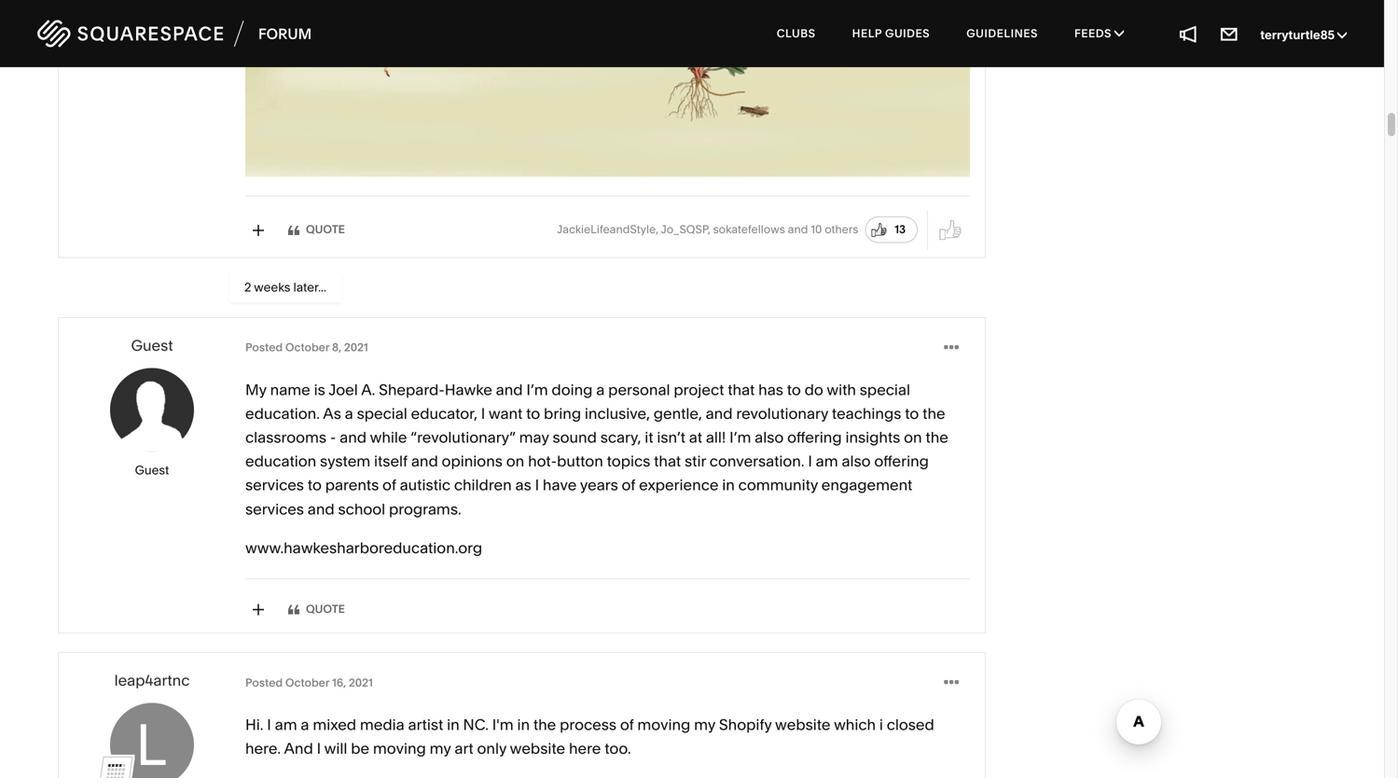 Task type: describe. For each thing, give the bounding box(es) containing it.
2
[[244, 280, 251, 295]]

gentle,
[[654, 404, 702, 423]]

hi.
[[245, 716, 264, 734]]

insights
[[846, 428, 901, 447]]

of inside hi. i am a mixed media artist in nc. i'm in the process of moving my shopify website which i closed here. and i will be moving my art only website here too.
[[620, 716, 634, 734]]

jo_sqsp
[[661, 223, 708, 236]]

i left the will
[[317, 740, 321, 758]]

conversation.
[[710, 452, 805, 470]]

closed
[[887, 716, 935, 734]]

sokatefellows link
[[714, 223, 786, 236]]

1 horizontal spatial on
[[904, 428, 923, 447]]

sound
[[553, 428, 597, 447]]

school
[[338, 500, 386, 518]]

2021 for posted october 16, 2021
[[349, 676, 373, 689]]

educator,
[[411, 404, 478, 423]]

my name is joel a. shepard-hawke and i'm doing a personal project that has to do with special education. as a special educator, i want to bring inclusive, gentle, and revolutionary teachings to the classrooms - and while "revolutionary" may sound scary, it isn't at all! i'm also offering insights on the education system itself and opinions on hot-button topics that stir conversation. i am also offering services to parents of autistic children as i have years of experience in community engagement services and school programs.
[[245, 381, 949, 518]]

guides
[[886, 27, 930, 40]]

feeds link
[[1058, 9, 1141, 58]]

0 horizontal spatial offering
[[788, 428, 842, 447]]

bring
[[544, 404, 581, 423]]

2021 for posted october 8, 2021
[[344, 341, 368, 354]]

parents
[[325, 476, 379, 494]]

-
[[330, 428, 336, 447]]

will
[[324, 740, 348, 758]]

inclusive,
[[585, 404, 650, 423]]

i
[[880, 716, 884, 734]]

name
[[270, 381, 311, 399]]

personal
[[609, 381, 671, 399]]

opinions
[[442, 452, 503, 470]]

it
[[645, 428, 654, 447]]

leap4artnc
[[114, 671, 190, 690]]

shepard-
[[379, 381, 445, 399]]

am inside hi. i am a mixed media artist in nc. i'm in the process of moving my shopify website which i closed here. and i will be moving my art only website here too.
[[275, 716, 297, 734]]

may
[[519, 428, 549, 447]]

0 horizontal spatial my
[[430, 740, 451, 758]]

1 horizontal spatial in
[[517, 716, 530, 734]]

guidelines link
[[950, 9, 1055, 58]]

education.
[[245, 404, 320, 423]]

engagement
[[822, 476, 913, 494]]

here
[[569, 740, 601, 758]]

help guides
[[853, 27, 930, 40]]

as
[[323, 404, 341, 423]]

media
[[360, 716, 405, 734]]

topics
[[607, 452, 651, 470]]

0 horizontal spatial also
[[755, 428, 784, 447]]

hi. i am a mixed media artist in nc. i'm in the process of moving my shopify website which i closed here. and i will be moving my art only website here too.
[[245, 716, 935, 758]]

more options... image for posted october 16, 2021
[[945, 672, 959, 694]]

www.hawkesharboreducation.org
[[245, 539, 483, 557]]

art
[[455, 740, 474, 758]]

0 vertical spatial a
[[597, 381, 605, 399]]

clubs
[[777, 27, 816, 40]]

years
[[580, 476, 618, 494]]

system
[[320, 452, 371, 470]]

notifications image
[[1179, 23, 1199, 44]]

shopify
[[719, 716, 772, 734]]

multiquote image for second quote link from the top of the page
[[253, 603, 264, 616]]

caret down image
[[1338, 28, 1348, 41]]

as
[[516, 476, 532, 494]]

of down topics
[[622, 476, 636, 494]]

in inside 'my name is joel a. shepard-hawke and i'm doing a personal project that has to do with special education. as a special educator, i want to bring inclusive, gentle, and revolutionary teachings to the classrooms - and while "revolutionary" may sound scary, it isn't at all! i'm also offering insights on the education system itself and opinions on hot-button topics that stir conversation. i am also offering services to parents of autistic children as i have years of experience in community engagement services and school programs.'
[[723, 476, 735, 494]]

posted october 8, 2021
[[245, 341, 368, 354]]

and right -
[[340, 428, 367, 447]]

stir
[[685, 452, 706, 470]]

like image
[[937, 216, 964, 243]]

to left parents
[[308, 476, 322, 494]]

revolutionary
[[737, 404, 829, 423]]

a inside hi. i am a mixed media artist in nc. i'm in the process of moving my shopify website which i closed here. and i will be moving my art only website here too.
[[301, 716, 309, 734]]

0 vertical spatial the
[[923, 404, 946, 423]]

which
[[834, 716, 876, 734]]

education
[[245, 452, 317, 470]]

process
[[560, 716, 617, 734]]

a.
[[361, 381, 375, 399]]

itself
[[374, 452, 408, 470]]

later...
[[293, 280, 327, 295]]

0 vertical spatial that
[[728, 381, 755, 399]]

and down parents
[[308, 500, 335, 518]]

leap4artnc image
[[110, 703, 194, 778]]

0 vertical spatial guest
[[131, 336, 173, 354]]

and up "want"
[[496, 381, 523, 399]]

quote for second quote link from the bottom of the page
[[306, 223, 345, 236]]

leap4artnc link
[[114, 671, 190, 690]]

guidelines
[[967, 27, 1039, 40]]

"revolutionary"
[[411, 428, 516, 447]]

1 vertical spatial i'm
[[730, 428, 752, 447]]

joel
[[329, 381, 358, 399]]

2 weeks later...
[[244, 280, 327, 295]]

quote for second quote link from the top of the page
[[306, 602, 345, 616]]

posted for posted october 16, 2021
[[245, 676, 283, 689]]

autistic
[[400, 476, 451, 494]]

feeds
[[1075, 27, 1115, 40]]

and up autistic
[[411, 452, 438, 470]]

0 horizontal spatial website
[[510, 740, 566, 758]]

has
[[759, 381, 784, 399]]

experience
[[639, 476, 719, 494]]

i up community
[[808, 452, 813, 470]]

and up all! at the right of page
[[706, 404, 733, 423]]

programs.
[[389, 500, 462, 518]]

october for october 8, 2021
[[285, 341, 330, 354]]

to up may
[[526, 404, 541, 423]]

teachings
[[832, 404, 902, 423]]

0 vertical spatial website
[[776, 716, 831, 734]]

doing
[[552, 381, 593, 399]]

multiquote image for second quote link from the bottom of the page
[[253, 224, 264, 236]]

1 vertical spatial offering
[[875, 452, 929, 470]]

be
[[351, 740, 370, 758]]

0 horizontal spatial that
[[654, 452, 681, 470]]

clubs link
[[760, 9, 833, 58]]

weeks
[[254, 280, 291, 295]]

artist
[[408, 716, 444, 734]]



Task type: vqa. For each thing, say whether or not it's contained in the screenshot.
Create
no



Task type: locate. For each thing, give the bounding box(es) containing it.
services
[[245, 476, 304, 494], [245, 500, 304, 518]]

1 horizontal spatial ,
[[708, 223, 711, 236]]

1 multiquote image from the top
[[253, 224, 264, 236]]

website left which
[[776, 716, 831, 734]]

multiquote image up posted october 16, 2021
[[253, 603, 264, 616]]

i right as
[[535, 476, 539, 494]]

jo_sqsp link
[[661, 223, 708, 236]]

1 horizontal spatial a
[[345, 404, 353, 423]]

1 horizontal spatial that
[[728, 381, 755, 399]]

2 multiquote image from the top
[[253, 603, 264, 616]]

also up conversation.
[[755, 428, 784, 447]]

2 more options... image from the top
[[945, 672, 959, 694]]

the right insights
[[926, 428, 949, 447]]

in down conversation.
[[723, 476, 735, 494]]

guest
[[131, 336, 173, 354], [135, 463, 169, 478]]

1 vertical spatial my
[[430, 740, 451, 758]]

offering down revolutionary
[[788, 428, 842, 447]]

terryturtle85 link
[[1261, 28, 1348, 43]]

all!
[[706, 428, 726, 447]]

0 vertical spatial quote
[[306, 223, 345, 236]]

1 vertical spatial special
[[357, 404, 408, 423]]

2021
[[344, 341, 368, 354], [349, 676, 373, 689]]

my left shopify
[[694, 716, 716, 734]]

1 services from the top
[[245, 476, 304, 494]]

0 vertical spatial multiquote image
[[253, 224, 264, 236]]

my left art
[[430, 740, 451, 758]]

quote link up posted october 16, 2021
[[288, 602, 345, 616]]

0 horizontal spatial i'm
[[527, 381, 548, 399]]

on
[[904, 428, 923, 447], [507, 452, 525, 470]]

1 vertical spatial guest
[[135, 463, 169, 478]]

2 vertical spatial the
[[534, 716, 556, 734]]

0 horizontal spatial a
[[301, 716, 309, 734]]

i right hi.
[[267, 716, 271, 734]]

0 horizontal spatial moving
[[373, 740, 426, 758]]

that left has
[[728, 381, 755, 399]]

1 horizontal spatial special
[[860, 381, 911, 399]]

project
[[674, 381, 725, 399]]

i
[[481, 404, 486, 423], [808, 452, 813, 470], [535, 476, 539, 494], [267, 716, 271, 734], [317, 740, 321, 758]]

0 vertical spatial i'm
[[527, 381, 548, 399]]

also
[[755, 428, 784, 447], [842, 452, 871, 470]]

2 horizontal spatial in
[[723, 476, 735, 494]]

2 , from the left
[[708, 223, 711, 236]]

here.
[[245, 740, 281, 758]]

quote link up later...
[[288, 223, 345, 236]]

8,
[[332, 341, 342, 354]]

sokatefellows
[[714, 223, 786, 236]]

0 vertical spatial more options... image
[[945, 337, 959, 359]]

to
[[787, 381, 801, 399], [526, 404, 541, 423], [905, 404, 920, 423], [308, 476, 322, 494]]

quote down www.hawkesharboreducation.org
[[306, 602, 345, 616]]

0 vertical spatial services
[[245, 476, 304, 494]]

help
[[853, 27, 882, 40]]

in right i'm
[[517, 716, 530, 734]]

the right i'm
[[534, 716, 556, 734]]

1 more options... image from the top
[[945, 337, 959, 359]]

posted
[[245, 341, 283, 354], [245, 676, 283, 689]]

1 vertical spatial the
[[926, 428, 949, 447]]

to left do
[[787, 381, 801, 399]]

1 horizontal spatial website
[[776, 716, 831, 734]]

1 vertical spatial am
[[275, 716, 297, 734]]

guest up guest image
[[131, 336, 173, 354]]

1 , from the left
[[656, 223, 659, 236]]

posted up my on the left of page
[[245, 341, 283, 354]]

1 vertical spatial more options... image
[[945, 672, 959, 694]]

the inside hi. i am a mixed media artist in nc. i'm in the process of moving my shopify website which i closed here. and i will be moving my art only website here too.
[[534, 716, 556, 734]]

am up engagement
[[816, 452, 839, 470]]

0 vertical spatial moving
[[638, 716, 691, 734]]

moving right process
[[638, 716, 691, 734]]

scary,
[[601, 428, 641, 447]]

1 vertical spatial services
[[245, 500, 304, 518]]

mixed
[[313, 716, 357, 734]]

1 vertical spatial multiquote image
[[253, 603, 264, 616]]

of
[[383, 476, 396, 494], [622, 476, 636, 494], [620, 716, 634, 734]]

am up 'and' on the bottom
[[275, 716, 297, 734]]

1 horizontal spatial i'm
[[730, 428, 752, 447]]

hot-
[[528, 452, 557, 470]]

website down i'm
[[510, 740, 566, 758]]

2 quote link from the top
[[288, 602, 345, 616]]

0 horizontal spatial am
[[275, 716, 297, 734]]

a right doing
[[597, 381, 605, 399]]

0 vertical spatial on
[[904, 428, 923, 447]]

1 horizontal spatial moving
[[638, 716, 691, 734]]

moving
[[638, 716, 691, 734], [373, 740, 426, 758]]

2021 right 16,
[[349, 676, 373, 689]]

and left 10
[[788, 223, 808, 236]]

1 horizontal spatial am
[[816, 452, 839, 470]]

and
[[284, 740, 313, 758]]

quote link
[[288, 223, 345, 236], [288, 602, 345, 616]]

guest down guest image
[[135, 463, 169, 478]]

1 quote from the top
[[306, 223, 345, 236]]

do
[[805, 381, 824, 399]]

1 vertical spatial posted
[[245, 676, 283, 689]]

1 vertical spatial 2021
[[349, 676, 373, 689]]

, left 'sokatefellows' link
[[708, 223, 711, 236]]

special up 'while'
[[357, 404, 408, 423]]

have
[[543, 476, 577, 494]]

more options... image
[[945, 337, 959, 359], [945, 672, 959, 694]]

0 horizontal spatial ,
[[656, 223, 659, 236]]

multiquote image up weeks
[[253, 224, 264, 236]]

1 vertical spatial also
[[842, 452, 871, 470]]

jackielifeandstyle , jo_sqsp , sokatefellows and 10 others
[[557, 223, 859, 236]]

0 horizontal spatial special
[[357, 404, 408, 423]]

button
[[557, 452, 604, 470]]

0 vertical spatial am
[[816, 452, 839, 470]]

that
[[728, 381, 755, 399], [654, 452, 681, 470]]

2 horizontal spatial a
[[597, 381, 605, 399]]

hawke
[[445, 381, 493, 399]]

like image
[[870, 221, 889, 240]]

0 vertical spatial my
[[694, 716, 716, 734]]

special up teachings
[[860, 381, 911, 399]]

at
[[689, 428, 703, 447]]

13 link
[[865, 216, 918, 243]]

10 others link
[[811, 223, 859, 236]]

0 vertical spatial also
[[755, 428, 784, 447]]

2021 right 8,
[[344, 341, 368, 354]]

1 vertical spatial moving
[[373, 740, 426, 758]]

on up as
[[507, 452, 525, 470]]

in left nc.
[[447, 716, 460, 734]]

classrooms
[[245, 428, 327, 447]]

0 vertical spatial 2021
[[344, 341, 368, 354]]

i'm right all! at the right of page
[[730, 428, 752, 447]]

the right teachings
[[923, 404, 946, 423]]

help guides link
[[836, 9, 947, 58]]

posted for posted october 8, 2021
[[245, 341, 283, 354]]

multiquote image
[[253, 224, 264, 236], [253, 603, 264, 616]]

a right as
[[345, 404, 353, 423]]

1 quote link from the top
[[288, 223, 345, 236]]

1 vertical spatial quote
[[306, 602, 345, 616]]

0 horizontal spatial in
[[447, 716, 460, 734]]

of up too.
[[620, 716, 634, 734]]

0 vertical spatial posted
[[245, 341, 283, 354]]

2 vertical spatial a
[[301, 716, 309, 734]]

october left 8,
[[285, 341, 330, 354]]

on right insights
[[904, 428, 923, 447]]

2 services from the top
[[245, 500, 304, 518]]

guest image
[[110, 368, 194, 452]]

i left "want"
[[481, 404, 486, 423]]

1 horizontal spatial my
[[694, 716, 716, 734]]

also up engagement
[[842, 452, 871, 470]]

with
[[827, 381, 857, 399]]

quote
[[306, 223, 345, 236], [306, 602, 345, 616]]

2 october from the top
[[285, 676, 330, 689]]

quote up later...
[[306, 223, 345, 236]]

rooster_vacation.jpg image
[[245, 0, 971, 177]]

caret down image
[[1115, 28, 1125, 39]]

my
[[694, 716, 716, 734], [430, 740, 451, 758]]

of down itself
[[383, 476, 396, 494]]

jackielifeandstyle link
[[557, 223, 656, 236]]

13
[[895, 222, 906, 236]]

moving down media
[[373, 740, 426, 758]]

1 october from the top
[[285, 341, 330, 354]]

1 vertical spatial website
[[510, 740, 566, 758]]

0 vertical spatial october
[[285, 341, 330, 354]]

1 vertical spatial a
[[345, 404, 353, 423]]

terryturtle85
[[1261, 28, 1338, 43]]

1 vertical spatial on
[[507, 452, 525, 470]]

offering down insights
[[875, 452, 929, 470]]

posted october 16, 2021
[[245, 676, 373, 689]]

squarespace forum image
[[37, 17, 312, 50]]

posted up hi.
[[245, 676, 283, 689]]

community
[[739, 476, 818, 494]]

2 posted from the top
[[245, 676, 283, 689]]

0 vertical spatial special
[[860, 381, 911, 399]]

want
[[489, 404, 523, 423]]

and
[[788, 223, 808, 236], [496, 381, 523, 399], [706, 404, 733, 423], [340, 428, 367, 447], [411, 452, 438, 470], [308, 500, 335, 518]]

1 vertical spatial october
[[285, 676, 330, 689]]

october for october 16, 2021
[[285, 676, 330, 689]]

children
[[454, 476, 512, 494]]

, left 'jo_sqsp'
[[656, 223, 659, 236]]

i'm up the bring
[[527, 381, 548, 399]]

offering
[[788, 428, 842, 447], [875, 452, 929, 470]]

nc.
[[463, 716, 489, 734]]

level 4 image
[[99, 755, 133, 778]]

0 vertical spatial quote link
[[288, 223, 345, 236]]

2 quote from the top
[[306, 602, 345, 616]]

10
[[811, 223, 822, 236]]

too.
[[605, 740, 631, 758]]

messages image
[[1220, 23, 1240, 44]]

i'm
[[493, 716, 514, 734]]

0 horizontal spatial on
[[507, 452, 525, 470]]

in
[[723, 476, 735, 494], [447, 716, 460, 734], [517, 716, 530, 734]]

october left 16,
[[285, 676, 330, 689]]

others
[[825, 223, 859, 236]]

1 vertical spatial quote link
[[288, 602, 345, 616]]

1 posted from the top
[[245, 341, 283, 354]]

1 horizontal spatial also
[[842, 452, 871, 470]]

that down "isn't"
[[654, 452, 681, 470]]

1 vertical spatial that
[[654, 452, 681, 470]]

0 vertical spatial offering
[[788, 428, 842, 447]]

a up 'and' on the bottom
[[301, 716, 309, 734]]

to right teachings
[[905, 404, 920, 423]]

am inside 'my name is joel a. shepard-hawke and i'm doing a personal project that has to do with special education. as a special educator, i want to bring inclusive, gentle, and revolutionary teachings to the classrooms - and while "revolutionary" may sound scary, it isn't at all! i'm also offering insights on the education system itself and opinions on hot-button topics that stir conversation. i am also offering services to parents of autistic children as i have years of experience in community engagement services and school programs.'
[[816, 452, 839, 470]]

more options... image for posted october 8, 2021
[[945, 337, 959, 359]]

,
[[656, 223, 659, 236], [708, 223, 711, 236]]

is
[[314, 381, 325, 399]]

my
[[245, 381, 267, 399]]

1 horizontal spatial offering
[[875, 452, 929, 470]]

while
[[370, 428, 407, 447]]

jackielifeandstyle
[[557, 223, 656, 236]]



